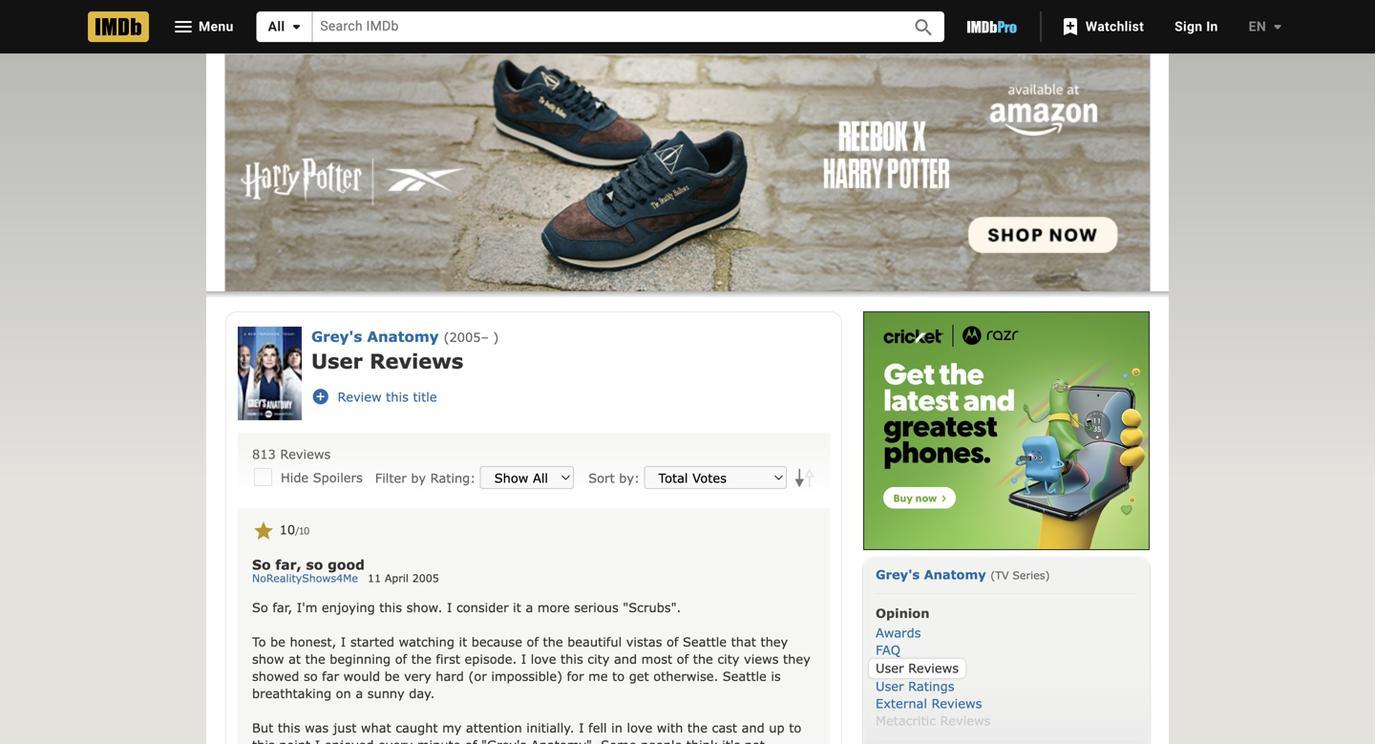 Task type: describe. For each thing, give the bounding box(es) containing it.
consider
[[457, 600, 509, 614]]

1 vertical spatial seattle
[[723, 668, 767, 683]]

show.
[[407, 600, 443, 614]]

user inside grey's anatomy (2005– ) user reviews
[[311, 349, 363, 373]]

user reviews link
[[876, 661, 959, 675]]

but this was just what caught my attention initially. i fell in love with the cast and up to this point i enjoyed every minute of "grey's anatomy". some people think it's no
[[252, 720, 811, 744]]

grey's anatomy link for (2005– )
[[311, 328, 439, 345]]

episode.
[[465, 651, 517, 666]]

)
[[493, 330, 499, 344]]

the up otherwise.
[[693, 651, 713, 666]]

initially.
[[527, 720, 575, 735]]

get
[[629, 668, 649, 683]]

this up the point
[[278, 720, 300, 735]]

of inside but this was just what caught my attention initially. i fell in love with the cast and up to this point i enjoyed every minute of "grey's anatomy". some people think it's no
[[465, 737, 477, 744]]

just
[[333, 720, 357, 735]]

external
[[876, 696, 927, 711]]

enjoying
[[322, 600, 375, 614]]

far
[[322, 668, 339, 683]]

i'm
[[297, 600, 317, 614]]

anatomy for grey's anatomy (2005– ) user reviews
[[367, 328, 439, 345]]

vistas
[[626, 634, 662, 649]]

because
[[472, 634, 522, 649]]

0 vertical spatial be
[[270, 634, 286, 649]]

that
[[731, 634, 756, 649]]

grey's for grey's anatomy (2005– ) user reviews
[[311, 328, 362, 345]]

to inside but this was just what caught my attention initially. i fell in love with the cast and up to this point i enjoyed every minute of "grey's anatomy". some people think it's no
[[789, 720, 802, 735]]

1 city from the left
[[588, 651, 610, 666]]

show
[[252, 651, 284, 666]]

grey's for grey's anatomy (tv series)
[[876, 567, 920, 582]]

some
[[601, 737, 637, 744]]

people
[[641, 737, 682, 744]]

far, for i'm
[[273, 600, 292, 614]]

title
[[413, 389, 437, 404]]

grey's anatomy (2005– ) user reviews
[[311, 328, 499, 373]]

impossible)
[[491, 668, 563, 683]]

hide spoilers
[[281, 470, 363, 485]]

of up otherwise.
[[677, 651, 689, 666]]

ratings
[[909, 679, 955, 694]]

reviews up 'ratings'
[[909, 661, 959, 675]]

1 horizontal spatial it
[[513, 600, 521, 614]]

All search field
[[257, 11, 945, 42]]

this left 'title'
[[386, 389, 409, 404]]

norealityshows4me
[[252, 572, 358, 585]]

reviews up metacritic reviews link
[[932, 696, 982, 711]]

grey's anatomy link for (tv series)
[[876, 567, 986, 582]]

so far, i'm enjoying this show. i consider it a more serious "scrubs".
[[252, 600, 681, 614]]

1 vertical spatial they
[[783, 651, 811, 666]]

and inside but this was just what caught my attention initially. i fell in love with the cast and up to this point i enjoyed every minute of "grey's anatomy". some people think it's no
[[742, 720, 765, 735]]

a inside 'to be honest, i started watching it because of the beautiful vistas of seattle that they show at the beginning of the first episode. i love this city and most of the city views they showed so far would be very hard (or impossible) for me to get otherwise. seattle is breathtaking on a sunny day.'
[[356, 686, 363, 700]]

more
[[538, 600, 570, 614]]

of up impossible) on the left bottom of page
[[527, 634, 539, 649]]

series)
[[1013, 569, 1050, 582]]

think
[[687, 737, 718, 744]]

review this title
[[338, 389, 437, 404]]

to be honest, i started watching it because of the beautiful vistas of seattle that they show at the beginning of the first episode. i love this city and most of the city views they showed so far would be very hard (or impossible) for me to get otherwise. seattle is breathtaking on a sunny day.
[[252, 634, 811, 700]]

all
[[268, 19, 285, 34]]

most
[[642, 651, 673, 666]]

of up most
[[667, 634, 679, 649]]

showed
[[252, 668, 299, 683]]

but
[[252, 720, 273, 735]]

this down april
[[380, 600, 402, 614]]

this inside 'to be honest, i started watching it because of the beautiful vistas of seattle that they show at the beginning of the first episode. i love this city and most of the city views they showed so far would be very hard (or impossible) for me to get otherwise. seattle is breathtaking on a sunny day.'
[[561, 651, 583, 666]]

reviews inside grey's anatomy (2005– ) user reviews
[[370, 349, 464, 373]]

link__icon image
[[311, 387, 338, 406]]

at
[[289, 651, 301, 666]]

watchlist image
[[1059, 15, 1082, 38]]

review
[[338, 389, 382, 404]]

so far, so good norealityshows4me 11 april 2005
[[252, 556, 439, 585]]

enjoyed
[[325, 737, 374, 744]]

metacritic
[[876, 713, 936, 728]]

first
[[436, 651, 460, 666]]

sign in button
[[1160, 10, 1234, 44]]

2 city from the left
[[718, 651, 740, 666]]

serious
[[574, 600, 619, 614]]

i up impossible) on the left bottom of page
[[521, 651, 527, 666]]

hard
[[436, 668, 464, 683]]

spoilers
[[313, 470, 363, 485]]

10 /10
[[279, 522, 309, 537]]

0 vertical spatial they
[[761, 634, 788, 649]]

"grey's
[[481, 737, 527, 744]]

11
[[368, 572, 381, 585]]

the down honest,
[[305, 651, 325, 666]]

beautiful
[[568, 634, 622, 649]]

external reviews link
[[876, 696, 982, 711]]

sign
[[1175, 19, 1203, 34]]

was
[[305, 720, 329, 735]]

so far, so good link
[[252, 556, 365, 573]]

day.
[[409, 686, 435, 700]]

attention
[[466, 720, 522, 735]]

and inside 'to be honest, i started watching it because of the beautiful vistas of seattle that they show at the beginning of the first episode. i love this city and most of the city views they showed so far would be very hard (or impossible) for me to get otherwise. seattle is breathtaking on a sunny day.'
[[614, 651, 637, 666]]

2005
[[412, 572, 439, 585]]

user ratings link
[[876, 679, 955, 694]]

submit search image
[[913, 16, 935, 39]]

love inside 'to be honest, i started watching it because of the beautiful vistas of seattle that they show at the beginning of the first episode. i love this city and most of the city views they showed so far would be very hard (or impossible) for me to get otherwise. seattle is breathtaking on a sunny day.'
[[531, 651, 556, 666]]

fell
[[589, 720, 607, 735]]

is
[[771, 668, 781, 683]]

en button
[[1234, 10, 1290, 44]]

would
[[344, 668, 380, 683]]

review this title link
[[311, 372, 500, 421]]

every
[[378, 737, 413, 744]]



Task type: locate. For each thing, give the bounding box(es) containing it.
0 vertical spatial love
[[531, 651, 556, 666]]

813
[[252, 447, 276, 461]]

of
[[527, 634, 539, 649], [667, 634, 679, 649], [395, 651, 407, 666], [677, 651, 689, 666], [465, 737, 477, 744]]

watching
[[399, 634, 455, 649]]

1 so from the top
[[252, 556, 271, 573]]

i down was
[[315, 737, 320, 744]]

0 vertical spatial and
[[614, 651, 637, 666]]

faq link
[[876, 643, 901, 657]]

1 horizontal spatial be
[[385, 668, 400, 683]]

rating:
[[430, 470, 476, 485]]

this down the but
[[252, 737, 275, 744]]

0 horizontal spatial it
[[459, 634, 467, 649]]

far, inside so far, so good norealityshows4me 11 april 2005
[[275, 556, 301, 573]]

0 vertical spatial to
[[612, 668, 625, 683]]

they up the views
[[761, 634, 788, 649]]

0 vertical spatial so
[[252, 556, 271, 573]]

0 vertical spatial seattle
[[683, 634, 727, 649]]

a right on
[[356, 686, 363, 700]]

anatomy for grey's anatomy (tv series)
[[924, 567, 986, 582]]

0 vertical spatial so
[[306, 556, 323, 573]]

grey's
[[311, 328, 362, 345], [876, 567, 920, 582]]

0 horizontal spatial anatomy
[[367, 328, 439, 345]]

caught
[[396, 720, 438, 735]]

cast
[[712, 720, 737, 735]]

of up very
[[395, 651, 407, 666]]

sunny
[[367, 686, 405, 700]]

en
[[1249, 19, 1267, 34]]

none field inside all search field
[[313, 12, 891, 42]]

1 vertical spatial so
[[252, 600, 268, 614]]

1 vertical spatial so
[[304, 668, 318, 683]]

2 vertical spatial user
[[876, 679, 904, 694]]

the up think
[[688, 720, 708, 735]]

1 vertical spatial anatomy
[[924, 567, 986, 582]]

on
[[336, 686, 351, 700]]

None field
[[313, 12, 891, 42]]

(or
[[468, 668, 487, 683]]

opinion
[[876, 606, 930, 620]]

menu image
[[172, 15, 195, 38]]

metacritic reviews link
[[876, 713, 991, 728]]

far, down the 10
[[275, 556, 301, 573]]

Search IMDb text field
[[313, 12, 891, 42]]

to right up in the right bottom of the page
[[789, 720, 802, 735]]

grey's anatomy link up review this title
[[311, 328, 439, 345]]

seattle down the views
[[723, 668, 767, 683]]

love up impossible) on the left bottom of page
[[531, 651, 556, 666]]

1 horizontal spatial love
[[627, 720, 653, 735]]

grey's up link__icon
[[311, 328, 362, 345]]

1 horizontal spatial anatomy
[[924, 567, 986, 582]]

so inside so far, so good norealityshows4me 11 april 2005
[[252, 556, 271, 573]]

faq
[[876, 643, 901, 657]]

my
[[442, 720, 462, 735]]

i up beginning
[[341, 634, 346, 649]]

love right in
[[627, 720, 653, 735]]

/10
[[295, 525, 309, 536]]

far, for so
[[275, 556, 301, 573]]

0 vertical spatial it
[[513, 600, 521, 614]]

the inside but this was just what caught my attention initially. i fell in love with the cast and up to this point i enjoyed every minute of "grey's anatomy". some people think it's no
[[688, 720, 708, 735]]

1 horizontal spatial a
[[526, 600, 533, 614]]

the up very
[[411, 651, 432, 666]]

it
[[513, 600, 521, 614], [459, 634, 467, 649]]

arrow drop down image
[[285, 15, 308, 38]]

"scrubs".
[[623, 600, 681, 614]]

it's
[[722, 737, 740, 744]]

0 horizontal spatial love
[[531, 651, 556, 666]]

up
[[769, 720, 785, 735]]

1 horizontal spatial grey's anatomy link
[[876, 567, 986, 582]]

seattle
[[683, 634, 727, 649], [723, 668, 767, 683]]

1 vertical spatial it
[[459, 634, 467, 649]]

so for so
[[252, 556, 271, 573]]

for
[[567, 668, 584, 683]]

city up me
[[588, 651, 610, 666]]

reviews
[[370, 349, 464, 373], [280, 447, 331, 461], [909, 661, 959, 675], [932, 696, 982, 711], [940, 713, 991, 728]]

very
[[404, 668, 431, 683]]

so
[[306, 556, 323, 573], [304, 668, 318, 683]]

norealityshows4me link
[[252, 572, 358, 585]]

me
[[589, 668, 608, 683]]

all button
[[257, 11, 313, 42]]

love
[[531, 651, 556, 666], [627, 720, 653, 735]]

1 vertical spatial love
[[627, 720, 653, 735]]

1 horizontal spatial grey's
[[876, 567, 920, 582]]

and up 'get'
[[614, 651, 637, 666]]

with
[[657, 720, 683, 735]]

watchlist button
[[1050, 10, 1160, 44]]

be up sunny
[[385, 668, 400, 683]]

(2005–
[[444, 330, 489, 344]]

this up the for at the left
[[561, 651, 583, 666]]

1 vertical spatial to
[[789, 720, 802, 735]]

1 vertical spatial and
[[742, 720, 765, 735]]

i left fell
[[579, 720, 584, 735]]

0 vertical spatial grey's
[[311, 328, 362, 345]]

city
[[588, 651, 610, 666], [718, 651, 740, 666]]

point
[[279, 737, 311, 744]]

sort
[[589, 470, 615, 485]]

0 horizontal spatial to
[[612, 668, 625, 683]]

city down that
[[718, 651, 740, 666]]

the down more
[[543, 634, 563, 649]]

menu button
[[157, 11, 249, 42]]

it up first
[[459, 634, 467, 649]]

0 horizontal spatial and
[[614, 651, 637, 666]]

opinion awards faq user reviews user ratings external reviews metacritic reviews
[[876, 606, 991, 728]]

breathtaking
[[252, 686, 332, 700]]

anatomy left (tv
[[924, 567, 986, 582]]

anatomy up review this title link
[[367, 328, 439, 345]]

1 vertical spatial be
[[385, 668, 400, 683]]

filter
[[375, 470, 407, 485]]

grey's anatomy (tv series)
[[876, 567, 1050, 582]]

to
[[252, 634, 266, 649]]

be right to
[[270, 634, 286, 649]]

grey's anatomy (tv series 2005– ) poster image
[[238, 327, 302, 420]]

so left good
[[306, 556, 323, 573]]

so inside so far, so good norealityshows4me 11 april 2005
[[306, 556, 323, 573]]

10
[[279, 522, 295, 537]]

grey's anatomy link up opinion
[[876, 567, 986, 582]]

awards
[[876, 625, 921, 640]]

in
[[611, 720, 623, 735]]

arrow drop down image
[[1267, 15, 1290, 38]]

1 vertical spatial user
[[876, 661, 904, 675]]

0 vertical spatial user
[[311, 349, 363, 373]]

home image
[[88, 11, 149, 42]]

so left 'far'
[[304, 668, 318, 683]]

filter by rating:
[[375, 470, 480, 485]]

a left more
[[526, 600, 533, 614]]

0 horizontal spatial city
[[588, 651, 610, 666]]

to inside 'to be honest, i started watching it because of the beautiful vistas of seattle that they show at the beginning of the first episode. i love this city and most of the city views they showed so far would be very hard (or impossible) for me to get otherwise. seattle is breathtaking on a sunny day.'
[[612, 668, 625, 683]]

user down faq link
[[876, 661, 904, 675]]

it inside 'to be honest, i started watching it because of the beautiful vistas of seattle that they show at the beginning of the first episode. i love this city and most of the city views they showed so far would be very hard (or impossible) for me to get otherwise. seattle is breathtaking on a sunny day.'
[[459, 634, 467, 649]]

grey's inside grey's anatomy (2005– ) user reviews
[[311, 328, 362, 345]]

1 vertical spatial far,
[[273, 600, 292, 614]]

this
[[386, 389, 409, 404], [380, 600, 402, 614], [561, 651, 583, 666], [278, 720, 300, 735], [252, 737, 275, 744]]

awards link
[[876, 625, 921, 640]]

they
[[761, 634, 788, 649], [783, 651, 811, 666]]

0 horizontal spatial grey's
[[311, 328, 362, 345]]

descending order image
[[794, 467, 816, 489]]

honest,
[[290, 634, 336, 649]]

2 so from the top
[[252, 600, 268, 614]]

of down 'attention'
[[465, 737, 477, 744]]

1 horizontal spatial and
[[742, 720, 765, 735]]

and
[[614, 651, 637, 666], [742, 720, 765, 735]]

seattle left that
[[683, 634, 727, 649]]

views
[[744, 651, 779, 666]]

user up external
[[876, 679, 904, 694]]

in
[[1207, 19, 1219, 34]]

0 vertical spatial grey's anatomy link
[[311, 328, 439, 345]]

hide
[[281, 470, 309, 485]]

1 vertical spatial grey's anatomy link
[[876, 567, 986, 582]]

reviews up 'title'
[[370, 349, 464, 373]]

far, left i'm
[[273, 600, 292, 614]]

1 horizontal spatial city
[[718, 651, 740, 666]]

(tv
[[991, 569, 1009, 582]]

so inside 'to be honest, i started watching it because of the beautiful vistas of seattle that they show at the beginning of the first episode. i love this city and most of the city views they showed so far would be very hard (or impossible) for me to get otherwise. seattle is breathtaking on a sunny day.'
[[304, 668, 318, 683]]

grey's up opinion
[[876, 567, 920, 582]]

1 vertical spatial a
[[356, 686, 363, 700]]

to right me
[[612, 668, 625, 683]]

good
[[328, 556, 365, 573]]

they right the views
[[783, 651, 811, 666]]

to
[[612, 668, 625, 683], [789, 720, 802, 735]]

1 vertical spatial grey's
[[876, 567, 920, 582]]

813 reviews
[[252, 447, 331, 461]]

reviews down external reviews link
[[940, 713, 991, 728]]

far,
[[275, 556, 301, 573], [273, 600, 292, 614]]

watchlist
[[1086, 19, 1145, 34]]

anatomy inside grey's anatomy (2005– ) user reviews
[[367, 328, 439, 345]]

anatomy".
[[531, 737, 597, 744]]

love inside but this was just what caught my attention initially. i fell in love with the cast and up to this point i enjoyed every minute of "grey's anatomy". some people think it's no
[[627, 720, 653, 735]]

0 vertical spatial a
[[526, 600, 533, 614]]

user up link__icon
[[311, 349, 363, 373]]

so
[[252, 556, 271, 573], [252, 600, 268, 614]]

minute
[[417, 737, 461, 744]]

0 vertical spatial anatomy
[[367, 328, 439, 345]]

0 horizontal spatial a
[[356, 686, 363, 700]]

0 horizontal spatial grey's anatomy link
[[311, 328, 439, 345]]

0 horizontal spatial be
[[270, 634, 286, 649]]

so for i'm
[[252, 600, 268, 614]]

be
[[270, 634, 286, 649], [385, 668, 400, 683]]

0 vertical spatial far,
[[275, 556, 301, 573]]

it right consider
[[513, 600, 521, 614]]

i right show.
[[447, 600, 452, 614]]

the
[[543, 634, 563, 649], [305, 651, 325, 666], [411, 651, 432, 666], [693, 651, 713, 666], [688, 720, 708, 735]]

reviews up hide
[[280, 447, 331, 461]]

beginning
[[330, 651, 391, 666]]

1 horizontal spatial to
[[789, 720, 802, 735]]

sign in
[[1175, 19, 1219, 34]]

what
[[361, 720, 391, 735]]

and left up in the right bottom of the page
[[742, 720, 765, 735]]



Task type: vqa. For each thing, say whether or not it's contained in the screenshot.
third CREATED from the top
no



